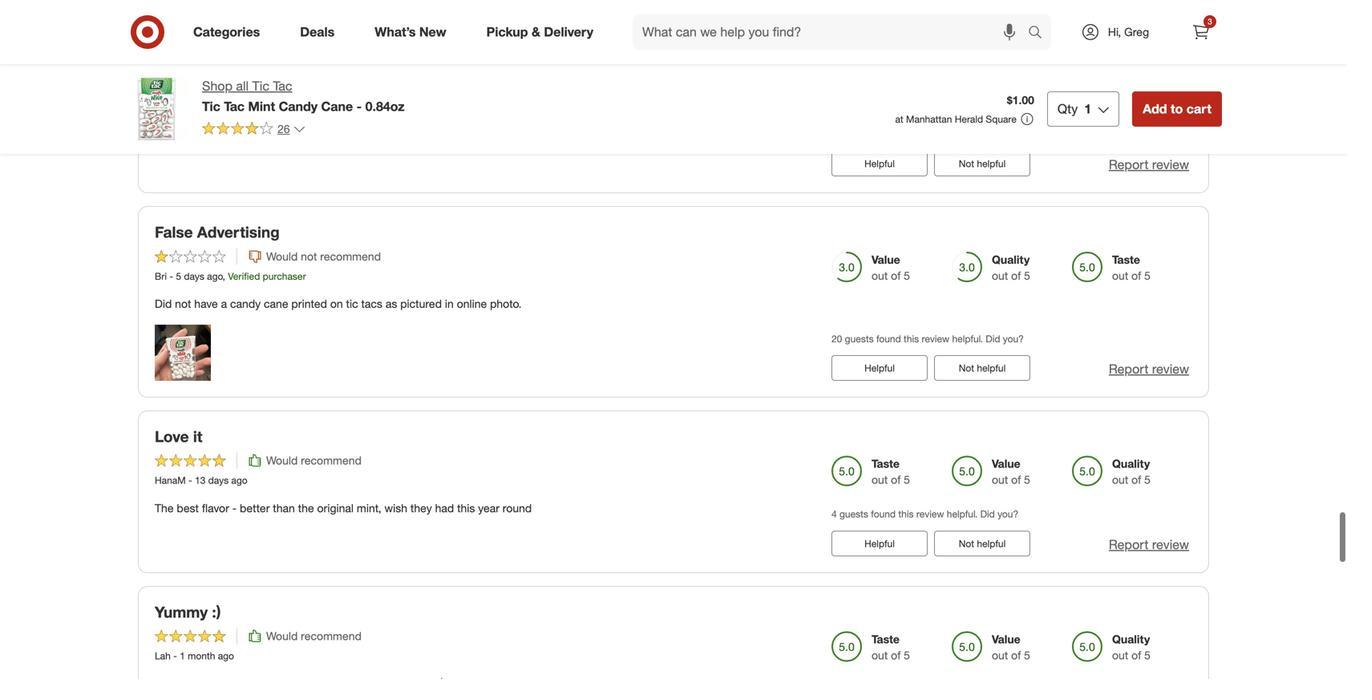 Task type: describe. For each thing, give the bounding box(es) containing it.
helpful. for love it
[[947, 508, 978, 520]]

review for false advertising
[[1152, 361, 1189, 377]]

1 vertical spatial quality out of 5
[[1112, 457, 1151, 487]]

advertising
[[197, 223, 280, 241]]

round
[[503, 501, 532, 515]]

qty 1
[[1058, 101, 1092, 117]]

these
[[155, 121, 185, 135]]

in
[[445, 297, 454, 311]]

add to cart
[[1143, 101, 1212, 117]]

would recommend for love it
[[266, 454, 362, 468]]

delivery
[[544, 24, 593, 40]]

not for did
[[175, 297, 191, 311]]

report for love it
[[1109, 537, 1149, 552]]

found for love it
[[871, 508, 896, 520]]

&
[[532, 24, 540, 40]]

photo.
[[490, 297, 522, 311]]

image of tic tac mint candy cane - 0.84oz image
[[125, 77, 189, 141]]

did not have a candy cane printed on tic tacs as pictured in online photo.
[[155, 297, 522, 311]]

the best flavor - better than the original mint, wish they had this year round
[[155, 501, 532, 515]]

hanam - 13 days ago
[[155, 474, 248, 487]]

yummy :)
[[155, 603, 221, 621]]

hanam
[[155, 474, 186, 487]]

3 link
[[1184, 14, 1219, 50]]

not helpful for it
[[959, 538, 1006, 550]]

hi, greg
[[1108, 25, 1149, 39]]

pickup & delivery link
[[473, 14, 614, 50]]

qty
[[1058, 101, 1078, 117]]

search
[[1021, 26, 1059, 41]]

add
[[1143, 101, 1167, 117]]

0 vertical spatial verified
[[249, 95, 281, 107]]

good
[[307, 121, 333, 135]]

recommend for :)
[[301, 629, 362, 643]]

online
[[457, 297, 487, 311]]

cane
[[264, 297, 288, 311]]

- for lah - 1 month ago
[[173, 650, 177, 662]]

report review for it
[[1109, 537, 1189, 552]]

the
[[155, 501, 174, 515]]

helpful button for false advertising
[[832, 355, 928, 381]]

original
[[317, 501, 354, 515]]

on
[[330, 297, 343, 311]]

0 vertical spatial days
[[205, 95, 225, 107]]

report review for advertising
[[1109, 361, 1189, 377]]

0 vertical spatial quality out of 5
[[992, 252, 1030, 282]]

$1.00
[[1007, 93, 1034, 107]]

2 vertical spatial quality
[[1112, 632, 1150, 646]]

0 horizontal spatial a
[[221, 297, 227, 311]]

would for love it
[[266, 454, 298, 468]]

they
[[411, 501, 432, 515]]

26 link
[[202, 121, 306, 139]]

not helpful button for advertising
[[934, 355, 1030, 381]]

report review for mints
[[1109, 157, 1189, 172]]

4 guests found this review helpful. did you?
[[832, 508, 1019, 520]]

it
[[193, 427, 202, 446]]

what's new link
[[361, 14, 466, 50]]

helpful for false advertising
[[977, 362, 1006, 374]]

helpful button for love it
[[832, 531, 928, 556]]

categories link
[[180, 14, 280, 50]]

false
[[155, 223, 193, 241]]

0 vertical spatial ,
[[244, 95, 246, 107]]

bri - 5 days ago , verified purchaser
[[155, 270, 306, 282]]

categories
[[193, 24, 260, 40]]

recommend for mints
[[301, 74, 362, 88]]

to
[[1171, 101, 1183, 117]]

- for hanam - 13 days ago
[[188, 474, 192, 487]]

out of 5
[[992, 93, 1030, 107]]

not for good mints
[[959, 158, 974, 170]]

pickup & delivery
[[486, 24, 593, 40]]

mints
[[198, 47, 239, 66]]

love
[[155, 427, 189, 446]]

would recommend for good mints
[[266, 74, 362, 88]]

than
[[273, 501, 295, 515]]

not for would
[[301, 249, 317, 263]]

20
[[832, 333, 842, 345]]

this for it
[[898, 508, 914, 520]]

1 horizontal spatial tic
[[252, 78, 269, 94]]

add to cart button
[[1132, 91, 1222, 127]]

the
[[298, 501, 314, 515]]

better
[[240, 501, 270, 515]]

helpful. for false advertising
[[952, 333, 983, 345]]

candy
[[230, 297, 261, 311]]

2 vertical spatial taste out of 5
[[872, 632, 910, 662]]

ago down all
[[228, 95, 244, 107]]

0 horizontal spatial tac
[[224, 99, 245, 114]]

manhattan
[[906, 113, 952, 125]]

would for good mints
[[266, 74, 298, 88]]

not helpful for mints
[[959, 158, 1006, 170]]

square
[[986, 113, 1017, 125]]

1 horizontal spatial a
[[298, 121, 304, 135]]

ago for 13
[[231, 474, 248, 487]]

candy
[[279, 99, 318, 114]]

hi,
[[1108, 25, 1121, 39]]

days for 5
[[184, 270, 204, 282]]

20 guests found this review helpful. did you?
[[832, 333, 1024, 345]]

rann61
[[155, 95, 188, 107]]

you? for false advertising
[[1003, 333, 1024, 345]]

year
[[478, 501, 500, 515]]

all
[[236, 78, 249, 94]]

did for love it
[[980, 508, 995, 520]]

and
[[245, 121, 264, 135]]

what's new
[[375, 24, 446, 40]]

deals link
[[286, 14, 355, 50]]

0 vertical spatial did
[[155, 297, 172, 311]]

at manhattan herald square
[[895, 113, 1017, 125]]

these taste great and make a good stocking stuffers.
[[155, 121, 422, 135]]

would not recommend
[[266, 249, 381, 263]]

26
[[277, 122, 290, 136]]

as
[[386, 297, 397, 311]]

mint
[[248, 99, 275, 114]]

- inside shop all tic tac tic tac mint candy cane - 0.84oz
[[357, 99, 362, 114]]

cart
[[1187, 101, 1212, 117]]

1 vertical spatial 1
[[180, 650, 185, 662]]

this for advertising
[[904, 333, 919, 345]]



Task type: vqa. For each thing, say whether or not it's contained in the screenshot.
Hi, Greg
yes



Task type: locate. For each thing, give the bounding box(es) containing it.
13
[[195, 474, 206, 487]]

1 would from the top
[[266, 74, 298, 88]]

helpful for mints
[[865, 158, 895, 170]]

guests for love it
[[840, 508, 868, 520]]

1 report from the top
[[1109, 157, 1149, 172]]

wish
[[385, 501, 407, 515]]

you? for love it
[[998, 508, 1019, 520]]

,
[[244, 95, 246, 107], [223, 270, 225, 282]]

1 report review button from the top
[[1109, 156, 1189, 174]]

taste
[[189, 121, 213, 135], [1112, 252, 1140, 266], [872, 457, 900, 471], [872, 632, 900, 646]]

not helpful button down 4 guests found this review helpful. did you?
[[934, 531, 1030, 556]]

1 vertical spatial guests
[[840, 508, 868, 520]]

false advertising
[[155, 223, 280, 241]]

verified up candy
[[228, 270, 260, 282]]

tacs
[[361, 297, 382, 311]]

0 vertical spatial quality
[[992, 252, 1030, 266]]

helpful button down 20
[[832, 355, 928, 381]]

ago for 1
[[218, 650, 234, 662]]

1
[[1084, 101, 1092, 117], [180, 650, 185, 662]]

report for good mints
[[1109, 157, 1149, 172]]

at
[[895, 113, 904, 125]]

love it
[[155, 427, 202, 446]]

4 would from the top
[[266, 629, 298, 643]]

recommend
[[301, 74, 362, 88], [320, 249, 381, 263], [301, 454, 362, 468], [301, 629, 362, 643]]

1 helpful from the top
[[977, 158, 1006, 170]]

2 vertical spatial not helpful
[[959, 538, 1006, 550]]

not up printed
[[301, 249, 317, 263]]

0 vertical spatial helpful.
[[952, 333, 983, 345]]

verified up and
[[249, 95, 281, 107]]

found right 20
[[876, 333, 901, 345]]

, down all
[[244, 95, 246, 107]]

days right the 13
[[208, 474, 229, 487]]

printed
[[291, 297, 327, 311]]

not helpful button for it
[[934, 531, 1030, 556]]

2 vertical spatial not
[[959, 538, 974, 550]]

found
[[876, 333, 901, 345], [871, 508, 896, 520]]

stuffers.
[[382, 121, 422, 135]]

tac down all
[[224, 99, 245, 114]]

1 horizontal spatial not
[[301, 249, 317, 263]]

3 helpful from the top
[[865, 538, 895, 550]]

tac up 3 days ago , verified purchaser
[[273, 78, 292, 94]]

2 not helpful from the top
[[959, 362, 1006, 374]]

ago up better
[[231, 474, 248, 487]]

- right lah
[[173, 650, 177, 662]]

recommend for it
[[301, 454, 362, 468]]

1 vertical spatial quality
[[1112, 457, 1150, 471]]

1 vertical spatial you?
[[998, 508, 1019, 520]]

did
[[155, 297, 172, 311], [986, 333, 1000, 345], [980, 508, 995, 520]]

this
[[904, 333, 919, 345], [457, 501, 475, 515], [898, 508, 914, 520]]

bri
[[155, 270, 167, 282]]

1 vertical spatial would recommend
[[266, 454, 362, 468]]

review for good mints
[[1152, 157, 1189, 172]]

flavor
[[202, 501, 229, 515]]

tic down shop
[[202, 99, 220, 114]]

0 horizontal spatial not
[[175, 297, 191, 311]]

3 would recommend from the top
[[266, 629, 362, 643]]

1 vertical spatial tac
[[224, 99, 245, 114]]

2 vertical spatial helpful
[[865, 538, 895, 550]]

purchaser
[[284, 95, 327, 107], [263, 270, 306, 282]]

-
[[357, 99, 362, 114], [170, 270, 173, 282], [188, 474, 192, 487], [232, 501, 237, 515], [173, 650, 177, 662]]

2 helpful from the top
[[865, 362, 895, 374]]

3 helpful from the top
[[977, 538, 1006, 550]]

this right 4
[[898, 508, 914, 520]]

0 vertical spatial report review button
[[1109, 156, 1189, 174]]

2 vertical spatial helpful button
[[832, 531, 928, 556]]

good mints
[[155, 47, 239, 66]]

1 vertical spatial 3
[[197, 95, 202, 107]]

0.84oz
[[365, 99, 405, 114]]

month
[[188, 650, 215, 662]]

1 vertical spatial ,
[[223, 270, 225, 282]]

3 right greg
[[1208, 16, 1212, 26]]

0 vertical spatial 3
[[1208, 16, 1212, 26]]

best
[[177, 501, 199, 515]]

would
[[266, 74, 298, 88], [266, 249, 298, 263], [266, 454, 298, 468], [266, 629, 298, 643]]

0 vertical spatial helpful
[[977, 158, 1006, 170]]

2 vertical spatial did
[[980, 508, 995, 520]]

1 would recommend from the top
[[266, 74, 362, 88]]

1 not helpful button from the top
[[934, 151, 1030, 176]]

new
[[419, 24, 446, 40]]

quality out of 5
[[992, 252, 1030, 282], [1112, 457, 1151, 487], [1112, 632, 1151, 662]]

this right had
[[457, 501, 475, 515]]

1 horizontal spatial tac
[[273, 78, 292, 94]]

not helpful down 20 guests found this review helpful. did you?
[[959, 362, 1006, 374]]

shop all tic tac tic tac mint candy cane - 0.84oz
[[202, 78, 405, 114]]

, down false advertising
[[223, 270, 225, 282]]

1 vertical spatial a
[[221, 297, 227, 311]]

greg
[[1124, 25, 1149, 39]]

not left have
[[175, 297, 191, 311]]

- for bri - 5 days ago , verified purchaser
[[170, 270, 173, 282]]

2 report from the top
[[1109, 361, 1149, 377]]

report review button for good mints
[[1109, 156, 1189, 174]]

1 vertical spatial not helpful button
[[934, 355, 1030, 381]]

not helpful button for mints
[[934, 151, 1030, 176]]

guests for false advertising
[[845, 333, 874, 345]]

days for 13
[[208, 474, 229, 487]]

helpful for advertising
[[865, 362, 895, 374]]

you?
[[1003, 333, 1024, 345], [998, 508, 1019, 520]]

0 horizontal spatial ,
[[223, 270, 225, 282]]

2 vertical spatial report review button
[[1109, 536, 1189, 554]]

ago up have
[[207, 270, 223, 282]]

0 vertical spatial 1
[[1084, 101, 1092, 117]]

1 vertical spatial not
[[175, 297, 191, 311]]

1 report review from the top
[[1109, 157, 1189, 172]]

this right 20
[[904, 333, 919, 345]]

pictured
[[400, 297, 442, 311]]

not helpful down 'herald'
[[959, 158, 1006, 170]]

0 vertical spatial report
[[1109, 157, 1149, 172]]

verified
[[249, 95, 281, 107], [228, 270, 260, 282]]

purchaser up the good
[[284, 95, 327, 107]]

1 vertical spatial not helpful
[[959, 362, 1006, 374]]

did for false advertising
[[986, 333, 1000, 345]]

0 vertical spatial guests
[[845, 333, 874, 345]]

helpful button
[[832, 151, 928, 176], [832, 355, 928, 381], [832, 531, 928, 556]]

0 vertical spatial tic
[[252, 78, 269, 94]]

3 report review from the top
[[1109, 537, 1189, 552]]

purchaser up cane
[[263, 270, 306, 282]]

2 vertical spatial helpful
[[977, 538, 1006, 550]]

1 vertical spatial did
[[986, 333, 1000, 345]]

not helpful button
[[934, 151, 1030, 176], [934, 355, 1030, 381], [934, 531, 1030, 556]]

3 inside 'link'
[[1208, 16, 1212, 26]]

have
[[194, 297, 218, 311]]

2 report review from the top
[[1109, 361, 1189, 377]]

0 vertical spatial report review
[[1109, 157, 1189, 172]]

3 not helpful button from the top
[[934, 531, 1030, 556]]

not for false advertising
[[959, 362, 974, 374]]

a right have
[[221, 297, 227, 311]]

2 helpful from the top
[[977, 362, 1006, 374]]

1 right qty
[[1084, 101, 1092, 117]]

lah - 1 month ago
[[155, 650, 234, 662]]

2 vertical spatial not helpful button
[[934, 531, 1030, 556]]

helpful for love it
[[977, 538, 1006, 550]]

3 for 3
[[1208, 16, 1212, 26]]

search button
[[1021, 14, 1059, 53]]

of
[[1011, 93, 1021, 107], [1132, 93, 1141, 107], [891, 268, 901, 282], [1011, 268, 1021, 282], [1132, 268, 1141, 282], [891, 473, 901, 487], [1011, 473, 1021, 487], [1132, 473, 1141, 487], [891, 648, 901, 662], [1011, 648, 1021, 662], [1132, 648, 1141, 662]]

1 vertical spatial verified
[[228, 270, 260, 282]]

tic up 3 days ago , verified purchaser
[[252, 78, 269, 94]]

1 vertical spatial helpful button
[[832, 355, 928, 381]]

2 vertical spatial would recommend
[[266, 629, 362, 643]]

guests right 4
[[840, 508, 868, 520]]

3 not from the top
[[959, 538, 974, 550]]

mint,
[[357, 501, 381, 515]]

a right 26
[[298, 121, 304, 135]]

pickup
[[486, 24, 528, 40]]

had
[[435, 501, 454, 515]]

make
[[267, 121, 295, 135]]

- right bri
[[170, 270, 173, 282]]

1 helpful from the top
[[865, 158, 895, 170]]

:)
[[212, 603, 221, 621]]

2 vertical spatial quality out of 5
[[1112, 632, 1151, 662]]

not helpful down 4 guests found this review helpful. did you?
[[959, 538, 1006, 550]]

0 vertical spatial not
[[959, 158, 974, 170]]

3 not helpful from the top
[[959, 538, 1006, 550]]

ago right month
[[218, 650, 234, 662]]

tac
[[273, 78, 292, 94], [224, 99, 245, 114]]

found right 4
[[871, 508, 896, 520]]

1 vertical spatial not
[[959, 362, 974, 374]]

0 horizontal spatial 1
[[180, 650, 185, 662]]

0 vertical spatial found
[[876, 333, 901, 345]]

not down 4 guests found this review helpful. did you?
[[959, 538, 974, 550]]

cane
[[321, 99, 353, 114]]

helpful button for good mints
[[832, 151, 928, 176]]

1 not helpful from the top
[[959, 158, 1006, 170]]

a
[[298, 121, 304, 135], [221, 297, 227, 311]]

1 vertical spatial helpful.
[[947, 508, 978, 520]]

1 vertical spatial helpful
[[977, 362, 1006, 374]]

1 vertical spatial tic
[[202, 99, 220, 114]]

not for love it
[[959, 538, 974, 550]]

1 helpful button from the top
[[832, 151, 928, 176]]

found for false advertising
[[876, 333, 901, 345]]

1 vertical spatial found
[[871, 508, 896, 520]]

3 down shop
[[197, 95, 202, 107]]

- up 'stocking'
[[357, 99, 362, 114]]

1 vertical spatial report
[[1109, 361, 1149, 377]]

0 horizontal spatial tic
[[202, 99, 220, 114]]

guest review image 1 of 1, zoom in image
[[155, 325, 211, 381]]

days
[[205, 95, 225, 107], [184, 270, 204, 282], [208, 474, 229, 487]]

guests
[[845, 333, 874, 345], [840, 508, 868, 520]]

not helpful for advertising
[[959, 362, 1006, 374]]

days down shop
[[205, 95, 225, 107]]

2 vertical spatial report
[[1109, 537, 1149, 552]]

2 vertical spatial report review
[[1109, 537, 1189, 552]]

- right flavor
[[232, 501, 237, 515]]

great
[[216, 121, 242, 135]]

guests right 20
[[845, 333, 874, 345]]

1 vertical spatial report review button
[[1109, 360, 1189, 378]]

yummy
[[155, 603, 208, 621]]

0 vertical spatial not helpful button
[[934, 151, 1030, 176]]

not down 'herald'
[[959, 158, 974, 170]]

1 vertical spatial days
[[184, 270, 204, 282]]

tic
[[346, 297, 358, 311]]

helpful down 20 guests found this review helpful. did you?
[[977, 362, 1006, 374]]

not
[[301, 249, 317, 263], [175, 297, 191, 311]]

0 vertical spatial would recommend
[[266, 74, 362, 88]]

2 vertical spatial days
[[208, 474, 229, 487]]

3 for 3 days ago , verified purchaser
[[197, 95, 202, 107]]

2 would from the top
[[266, 249, 298, 263]]

1 horizontal spatial 1
[[1084, 101, 1092, 117]]

not helpful button down 'herald'
[[934, 151, 1030, 176]]

not helpful
[[959, 158, 1006, 170], [959, 362, 1006, 374], [959, 538, 1006, 550]]

report review button for false advertising
[[1109, 360, 1189, 378]]

0 vertical spatial taste out of 5
[[1112, 252, 1151, 282]]

0 vertical spatial you?
[[1003, 333, 1024, 345]]

would for yummy :)
[[266, 629, 298, 643]]

quality
[[992, 252, 1030, 266], [1112, 457, 1150, 471], [1112, 632, 1150, 646]]

not down 20 guests found this review helpful. did you?
[[959, 362, 974, 374]]

1 vertical spatial helpful
[[865, 362, 895, 374]]

helpful for it
[[865, 538, 895, 550]]

0 vertical spatial not helpful
[[959, 158, 1006, 170]]

0 vertical spatial purchaser
[[284, 95, 327, 107]]

deals
[[300, 24, 335, 40]]

1 vertical spatial report review
[[1109, 361, 1189, 377]]

5
[[1024, 93, 1030, 107], [1144, 93, 1151, 107], [904, 268, 910, 282], [1024, 268, 1030, 282], [1144, 268, 1151, 282], [176, 270, 181, 282], [904, 473, 910, 487], [1024, 473, 1030, 487], [1144, 473, 1151, 487], [904, 648, 910, 662], [1024, 648, 1030, 662], [1144, 648, 1151, 662]]

lah
[[155, 650, 171, 662]]

3 helpful button from the top
[[832, 531, 928, 556]]

3 days ago , verified purchaser
[[197, 95, 327, 107]]

report review button
[[1109, 156, 1189, 174], [1109, 360, 1189, 378], [1109, 536, 1189, 554]]

1 not from the top
[[959, 158, 974, 170]]

stocking
[[336, 121, 379, 135]]

2 would recommend from the top
[[266, 454, 362, 468]]

review
[[1152, 157, 1189, 172], [922, 333, 950, 345], [1152, 361, 1189, 377], [916, 508, 944, 520], [1152, 537, 1189, 552]]

0 vertical spatial a
[[298, 121, 304, 135]]

helpful down 4 guests found this review helpful. did you?
[[977, 538, 1006, 550]]

0 vertical spatial not
[[301, 249, 317, 263]]

0 vertical spatial helpful
[[865, 158, 895, 170]]

would recommend for yummy :)
[[266, 629, 362, 643]]

2 helpful button from the top
[[832, 355, 928, 381]]

report review
[[1109, 157, 1189, 172], [1109, 361, 1189, 377], [1109, 537, 1189, 552]]

taste out of 5
[[1112, 252, 1151, 282], [872, 457, 910, 487], [872, 632, 910, 662]]

2 report review button from the top
[[1109, 360, 1189, 378]]

3 would from the top
[[266, 454, 298, 468]]

4
[[832, 508, 837, 520]]

days up have
[[184, 270, 204, 282]]

2 not from the top
[[959, 362, 974, 374]]

report for false advertising
[[1109, 361, 1149, 377]]

what's
[[375, 24, 416, 40]]

review for love it
[[1152, 537, 1189, 552]]

1 horizontal spatial 3
[[1208, 16, 1212, 26]]

3 report from the top
[[1109, 537, 1149, 552]]

would for false advertising
[[266, 249, 298, 263]]

value
[[1112, 77, 1141, 91], [872, 252, 900, 266], [992, 457, 1021, 471], [992, 632, 1021, 646]]

1 horizontal spatial ,
[[244, 95, 246, 107]]

report review button for love it
[[1109, 536, 1189, 554]]

herald
[[955, 113, 983, 125]]

helpful button down at
[[832, 151, 928, 176]]

ago
[[228, 95, 244, 107], [207, 270, 223, 282], [231, 474, 248, 487], [218, 650, 234, 662]]

ago for 5
[[207, 270, 223, 282]]

1 left month
[[180, 650, 185, 662]]

1 vertical spatial taste out of 5
[[872, 457, 910, 487]]

0 horizontal spatial 3
[[197, 95, 202, 107]]

1 vertical spatial purchaser
[[263, 270, 306, 282]]

- left the 13
[[188, 474, 192, 487]]

helpful down square
[[977, 158, 1006, 170]]

0 vertical spatial helpful button
[[832, 151, 928, 176]]

helpful for good mints
[[977, 158, 1006, 170]]

helpful button down 4 guests found this review helpful. did you?
[[832, 531, 928, 556]]

good
[[155, 47, 194, 66]]

What can we help you find? suggestions appear below search field
[[633, 14, 1032, 50]]

0 vertical spatial tac
[[273, 78, 292, 94]]

not helpful button down 20 guests found this review helpful. did you?
[[934, 355, 1030, 381]]

2 not helpful button from the top
[[934, 355, 1030, 381]]

3 report review button from the top
[[1109, 536, 1189, 554]]



